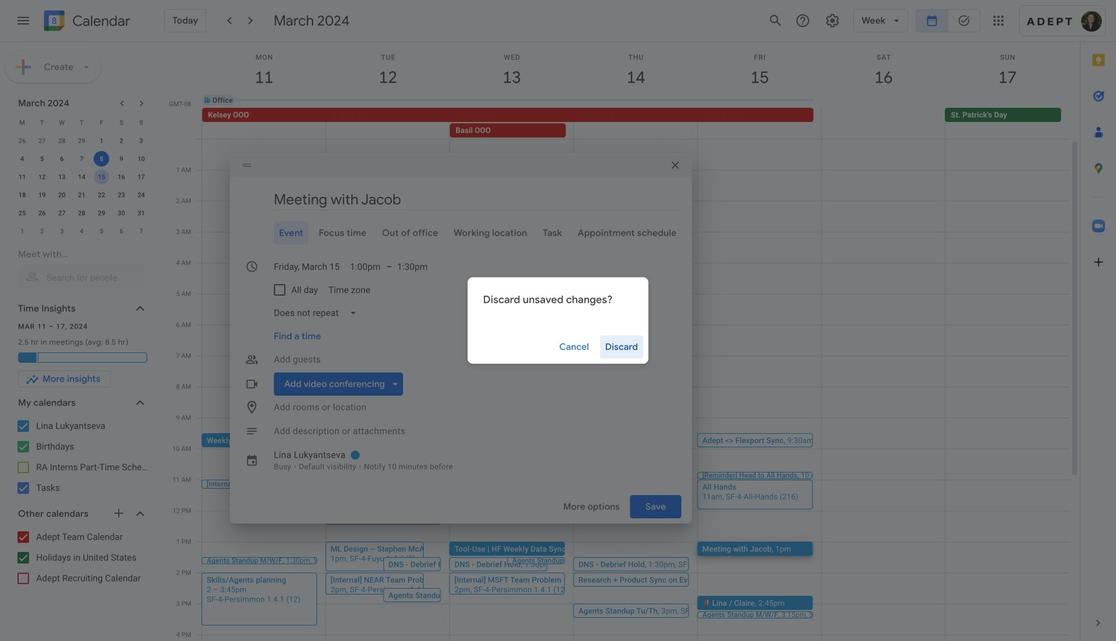 Task type: vqa. For each thing, say whether or not it's contained in the screenshot.
February 29 element
yes



Task type: locate. For each thing, give the bounding box(es) containing it.
february 27 element
[[34, 133, 50, 149]]

heading
[[70, 13, 130, 29]]

february 28 element
[[54, 133, 70, 149]]

cell
[[326, 95, 450, 105], [450, 95, 574, 105], [574, 95, 698, 105], [698, 95, 822, 105], [822, 95, 946, 105], [946, 95, 1070, 105], [326, 108, 450, 139], [574, 108, 697, 139], [697, 108, 821, 139], [821, 108, 945, 139], [202, 139, 446, 641], [325, 139, 574, 641], [449, 139, 698, 641], [573, 139, 789, 641], [697, 139, 911, 641], [822, 139, 946, 641], [946, 139, 1070, 641], [92, 150, 111, 168], [92, 168, 111, 186]]

grid
[[165, 42, 1080, 641]]

8, today element
[[94, 151, 109, 167]]

row group
[[12, 132, 151, 240]]

april 1 element
[[14, 223, 30, 239]]

to element
[[386, 261, 392, 272]]

27 element
[[54, 205, 70, 221]]

5 element
[[34, 151, 50, 167]]

main drawer image
[[16, 13, 31, 28]]

20 element
[[54, 187, 70, 203]]

9 element
[[114, 151, 129, 167]]

april 3 element
[[54, 223, 70, 239]]

7 element
[[74, 151, 89, 167]]

12 element
[[34, 169, 50, 185]]

6 element
[[54, 151, 70, 167]]

13 element
[[54, 169, 70, 185]]

25 element
[[14, 205, 30, 221]]

24 element
[[133, 187, 149, 203]]

alert dialog
[[468, 277, 649, 364]]

None search field
[[0, 243, 160, 289]]

tab list
[[1081, 42, 1116, 605], [240, 222, 682, 245]]

30 element
[[114, 205, 129, 221]]

heading inside calendar element
[[70, 13, 130, 29]]

11 element
[[14, 169, 30, 185]]

0 horizontal spatial tab list
[[240, 222, 682, 245]]

4 element
[[14, 151, 30, 167]]

row
[[196, 85, 1080, 116], [196, 108, 1080, 139], [12, 114, 151, 132], [12, 132, 151, 150], [196, 139, 1070, 641], [12, 150, 151, 168], [12, 168, 151, 186], [12, 186, 151, 204], [12, 204, 151, 222], [12, 222, 151, 240]]

1 element
[[94, 133, 109, 149]]



Task type: describe. For each thing, give the bounding box(es) containing it.
26 element
[[34, 205, 50, 221]]

19 element
[[34, 187, 50, 203]]

15 element
[[94, 169, 109, 185]]

1 horizontal spatial tab list
[[1081, 42, 1116, 605]]

10 element
[[133, 151, 149, 167]]

29 element
[[94, 205, 109, 221]]

17 element
[[133, 169, 149, 185]]

Add title text field
[[274, 190, 682, 209]]

april 5 element
[[94, 223, 109, 239]]

14 element
[[74, 169, 89, 185]]

2 element
[[114, 133, 129, 149]]

23 element
[[114, 187, 129, 203]]

28 element
[[74, 205, 89, 221]]

22 element
[[94, 187, 109, 203]]

31 element
[[133, 205, 149, 221]]

16 element
[[114, 169, 129, 185]]

february 29 element
[[74, 133, 89, 149]]

april 4 element
[[74, 223, 89, 239]]

march 2024 grid
[[12, 114, 151, 240]]

april 7 element
[[133, 223, 149, 239]]

21 element
[[74, 187, 89, 203]]

february 26 element
[[14, 133, 30, 149]]

Start date text field
[[274, 255, 340, 278]]

april 6 element
[[114, 223, 129, 239]]

my calendars list
[[3, 416, 160, 499]]

calendar element
[[41, 8, 130, 36]]

other calendars list
[[3, 527, 160, 589]]

april 2 element
[[34, 223, 50, 239]]

3 element
[[133, 133, 149, 149]]

18 element
[[14, 187, 30, 203]]



